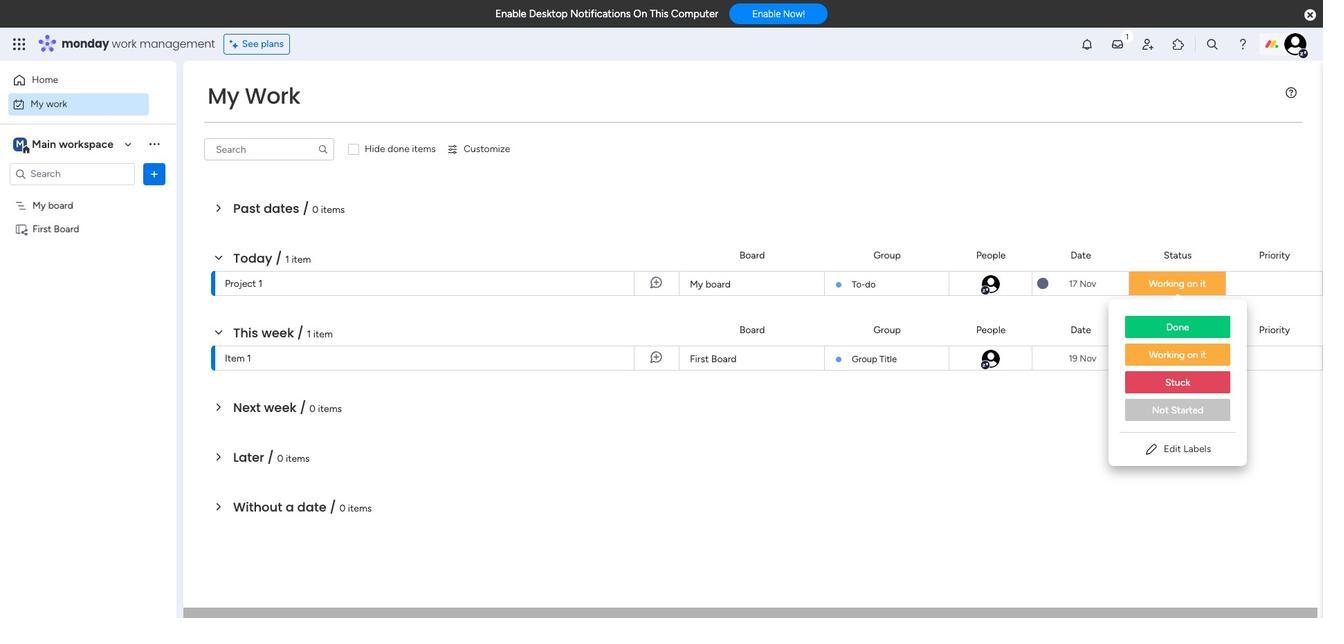 Task type: vqa. For each thing, say whether or not it's contained in the screenshot.
the writes for Writes an update on an Item I'm subscribed to
no



Task type: describe. For each thing, give the bounding box(es) containing it.
monday work management
[[62, 36, 215, 52]]

inbox image
[[1111, 37, 1125, 51]]

workspace
[[59, 137, 114, 151]]

plans
[[261, 38, 284, 50]]

workspace selection element
[[13, 136, 116, 154]]

today
[[233, 250, 272, 267]]

first board inside list box
[[33, 223, 79, 235]]

project 1
[[225, 278, 263, 290]]

items inside next week / 0 items
[[318, 404, 342, 415]]

first inside first board link
[[690, 354, 709, 365]]

a
[[286, 499, 294, 516]]

date for /
[[1071, 324, 1091, 336]]

select product image
[[12, 37, 26, 51]]

workspace image
[[13, 137, 27, 152]]

menu image
[[1286, 87, 1297, 98]]

dates
[[264, 200, 300, 217]]

17 nov
[[1069, 279, 1097, 289]]

started
[[1171, 405, 1204, 417]]

status for 1
[[1164, 250, 1192, 261]]

0 inside past dates / 0 items
[[312, 204, 319, 216]]

my inside my board link
[[690, 279, 703, 291]]

labels
[[1184, 444, 1211, 455]]

to-
[[852, 280, 865, 290]]

workspace options image
[[147, 137, 161, 151]]

week for next
[[264, 399, 297, 417]]

not
[[1152, 405, 1169, 417]]

first inside list box
[[33, 223, 51, 235]]

without a date / 0 items
[[233, 499, 372, 516]]

invite members image
[[1141, 37, 1155, 51]]

notifications
[[570, 8, 631, 20]]

1 vertical spatial board
[[706, 279, 731, 291]]

main
[[32, 137, 56, 151]]

Search in workspace field
[[29, 166, 116, 182]]

monday
[[62, 36, 109, 52]]

enable now! button
[[730, 4, 828, 24]]

items inside without a date / 0 items
[[348, 503, 372, 515]]

enable for enable desktop notifications on this computer
[[495, 8, 527, 20]]

see plans
[[242, 38, 284, 50]]

enable for enable now!
[[752, 8, 781, 20]]

today / 1 item
[[233, 250, 311, 267]]

1 horizontal spatial first board
[[690, 354, 737, 365]]

search image
[[318, 144, 329, 155]]

board inside list box
[[48, 200, 73, 211]]

1 on from the top
[[1187, 278, 1198, 290]]

desktop
[[529, 8, 568, 20]]

done option
[[1125, 316, 1231, 338]]

home button
[[8, 69, 149, 91]]

my board inside list box
[[33, 200, 73, 211]]

enable now!
[[752, 8, 805, 20]]

19
[[1069, 353, 1078, 364]]

stuck
[[1166, 377, 1190, 389]]

my work
[[30, 98, 67, 110]]

past dates / 0 items
[[233, 200, 345, 217]]

next week / 0 items
[[233, 399, 342, 417]]

items inside later / 0 items
[[286, 453, 310, 465]]

17
[[1069, 279, 1078, 289]]

my work
[[208, 80, 300, 111]]

list box containing my board
[[0, 191, 176, 428]]

done
[[1167, 322, 1189, 334]]

19 nov
[[1069, 353, 1097, 364]]

search everything image
[[1206, 37, 1220, 51]]

now!
[[783, 8, 805, 20]]

see plans button
[[223, 34, 290, 55]]

do
[[865, 280, 876, 290]]

0 inside later / 0 items
[[277, 453, 283, 465]]

edit labels
[[1164, 444, 1211, 455]]

edit labels button
[[1120, 439, 1236, 461]]

working on it inside option
[[1149, 350, 1207, 361]]

this week / 1 item
[[233, 325, 333, 342]]

later
[[233, 449, 264, 466]]

items inside past dates / 0 items
[[321, 204, 345, 216]]

shareable board image
[[15, 223, 28, 236]]

date
[[297, 499, 327, 516]]

done
[[388, 143, 410, 155]]

1 image
[[1121, 28, 1134, 44]]

week for this
[[262, 325, 294, 342]]

item inside this week / 1 item
[[313, 329, 333, 341]]

first board link
[[688, 347, 816, 372]]

enable desktop notifications on this computer
[[495, 8, 719, 20]]

item
[[225, 353, 245, 365]]

customize
[[464, 143, 510, 155]]

priority for 1
[[1259, 250, 1290, 261]]

list box containing done
[[1109, 305, 1247, 433]]



Task type: locate. For each thing, give the bounding box(es) containing it.
0 vertical spatial board
[[48, 200, 73, 211]]

1 vertical spatial jacob simon image
[[980, 274, 1001, 295]]

1 vertical spatial group
[[874, 324, 901, 336]]

2 status from the top
[[1164, 324, 1192, 336]]

work inside button
[[46, 98, 67, 110]]

people for 1
[[976, 250, 1006, 261]]

0 horizontal spatial enable
[[495, 8, 527, 20]]

it inside working on it option
[[1201, 350, 1207, 361]]

1 vertical spatial week
[[264, 399, 297, 417]]

item
[[292, 254, 311, 266], [313, 329, 333, 341]]

next
[[233, 399, 261, 417]]

date
[[1071, 250, 1091, 261], [1071, 324, 1091, 336]]

this right "on" on the top of page
[[650, 8, 669, 20]]

group up do
[[874, 250, 901, 261]]

1 vertical spatial my board
[[690, 279, 731, 291]]

my board
[[33, 200, 73, 211], [690, 279, 731, 291]]

items
[[412, 143, 436, 155], [321, 204, 345, 216], [318, 404, 342, 415], [286, 453, 310, 465], [348, 503, 372, 515]]

0 horizontal spatial item
[[292, 254, 311, 266]]

working on it
[[1149, 278, 1206, 290], [1149, 350, 1207, 361], [1149, 353, 1206, 365]]

this up item 1
[[233, 325, 258, 342]]

None search field
[[204, 138, 334, 161]]

1 vertical spatial nov
[[1080, 353, 1097, 364]]

computer
[[671, 8, 719, 20]]

1 vertical spatial item
[[313, 329, 333, 341]]

edit
[[1164, 444, 1181, 455]]

board
[[54, 223, 79, 235], [740, 250, 765, 261], [740, 324, 765, 336], [711, 354, 737, 365]]

1 vertical spatial first board
[[690, 354, 737, 365]]

1 vertical spatial this
[[233, 325, 258, 342]]

group for /
[[874, 324, 901, 336]]

0 vertical spatial week
[[262, 325, 294, 342]]

working
[[1149, 278, 1185, 290], [1149, 350, 1185, 361], [1149, 353, 1185, 365]]

0 horizontal spatial my board
[[33, 200, 73, 211]]

0 inside next week / 0 items
[[309, 404, 316, 415]]

0 vertical spatial priority
[[1259, 250, 1290, 261]]

0 vertical spatial people
[[976, 250, 1006, 261]]

stuck option
[[1125, 372, 1231, 394]]

0 vertical spatial my board
[[33, 200, 73, 211]]

to-do
[[852, 280, 876, 290]]

1 vertical spatial people
[[976, 324, 1006, 336]]

option
[[0, 193, 176, 196]]

0 vertical spatial status
[[1164, 250, 1192, 261]]

date up 19 nov
[[1071, 324, 1091, 336]]

enable
[[495, 8, 527, 20], [752, 8, 781, 20]]

not started
[[1152, 405, 1204, 417]]

0 horizontal spatial work
[[46, 98, 67, 110]]

first board
[[33, 223, 79, 235], [690, 354, 737, 365]]

1 horizontal spatial board
[[706, 279, 731, 291]]

group up title
[[874, 324, 901, 336]]

Filter dashboard by text search field
[[204, 138, 334, 161]]

date up 17 nov
[[1071, 250, 1091, 261]]

people for /
[[976, 324, 1006, 336]]

1 horizontal spatial list box
[[1109, 305, 1247, 433]]

this
[[650, 8, 669, 20], [233, 325, 258, 342]]

title
[[880, 354, 897, 365]]

2 on from the top
[[1187, 350, 1198, 361]]

0 right later at left
[[277, 453, 283, 465]]

m
[[16, 138, 24, 150]]

2 vertical spatial group
[[852, 354, 877, 365]]

0 right date
[[339, 503, 346, 515]]

priority for /
[[1259, 324, 1290, 336]]

0 up later / 0 items
[[309, 404, 316, 415]]

0 horizontal spatial first board
[[33, 223, 79, 235]]

1 priority from the top
[[1259, 250, 1290, 261]]

3 on from the top
[[1187, 353, 1198, 365]]

1 inside this week / 1 item
[[307, 329, 311, 341]]

1 vertical spatial status
[[1164, 324, 1192, 336]]

enable inside button
[[752, 8, 781, 20]]

1
[[285, 254, 289, 266], [259, 278, 263, 290], [307, 329, 311, 341], [247, 353, 251, 365]]

0 horizontal spatial board
[[48, 200, 73, 211]]

enable left now!
[[752, 8, 781, 20]]

nov for 19 nov
[[1080, 353, 1097, 364]]

1 inside "today / 1 item"
[[285, 254, 289, 266]]

0 vertical spatial jacob simon image
[[1285, 33, 1307, 55]]

2 date from the top
[[1071, 324, 1091, 336]]

group for 1
[[874, 250, 901, 261]]

dapulse close image
[[1305, 8, 1316, 22]]

work right monday
[[112, 36, 137, 52]]

group
[[874, 250, 901, 261], [874, 324, 901, 336], [852, 354, 877, 365]]

priority
[[1259, 250, 1290, 261], [1259, 324, 1290, 336]]

1 status from the top
[[1164, 250, 1192, 261]]

work
[[245, 80, 300, 111]]

1 horizontal spatial jacob simon image
[[1285, 33, 1307, 55]]

list box
[[0, 191, 176, 428], [1109, 305, 1247, 433]]

group title
[[852, 354, 897, 365]]

0 vertical spatial this
[[650, 8, 669, 20]]

0 vertical spatial first board
[[33, 223, 79, 235]]

without
[[233, 499, 282, 516]]

2 nov from the top
[[1080, 353, 1097, 364]]

0 vertical spatial first
[[33, 223, 51, 235]]

week right next
[[264, 399, 297, 417]]

1 nov from the top
[[1080, 279, 1097, 289]]

jacob simon image
[[980, 349, 1001, 370]]

board
[[48, 200, 73, 211], [706, 279, 731, 291]]

week down 'project 1'
[[262, 325, 294, 342]]

1 vertical spatial date
[[1071, 324, 1091, 336]]

hide
[[365, 143, 385, 155]]

help image
[[1236, 37, 1250, 51]]

nov right 17 at top
[[1080, 279, 1097, 289]]

0 vertical spatial date
[[1071, 250, 1091, 261]]

1 horizontal spatial work
[[112, 36, 137, 52]]

1 horizontal spatial first
[[690, 354, 709, 365]]

0 horizontal spatial list box
[[0, 191, 176, 428]]

first
[[33, 223, 51, 235], [690, 354, 709, 365]]

item 1
[[225, 353, 251, 365]]

0 horizontal spatial this
[[233, 325, 258, 342]]

nov for 17 nov
[[1080, 279, 1097, 289]]

1 date from the top
[[1071, 250, 1091, 261]]

my inside button
[[30, 98, 44, 110]]

customize button
[[441, 138, 516, 161]]

0 inside without a date / 0 items
[[339, 503, 346, 515]]

0 vertical spatial nov
[[1080, 279, 1097, 289]]

group left title
[[852, 354, 877, 365]]

1 people from the top
[[976, 250, 1006, 261]]

status for /
[[1164, 324, 1192, 336]]

enable left desktop on the top of the page
[[495, 8, 527, 20]]

not started option
[[1125, 399, 1231, 422]]

main workspace
[[32, 137, 114, 151]]

working on it option
[[1125, 344, 1231, 366]]

work down home
[[46, 98, 67, 110]]

on
[[1187, 278, 1198, 290], [1187, 350, 1198, 361], [1187, 353, 1198, 365]]

on inside option
[[1187, 350, 1198, 361]]

1 horizontal spatial this
[[650, 8, 669, 20]]

1 horizontal spatial my board
[[690, 279, 731, 291]]

past
[[233, 200, 260, 217]]

item inside "today / 1 item"
[[292, 254, 311, 266]]

1 vertical spatial first
[[690, 354, 709, 365]]

work
[[112, 36, 137, 52], [46, 98, 67, 110]]

nov
[[1080, 279, 1097, 289], [1080, 353, 1097, 364]]

apps image
[[1172, 37, 1186, 51]]

0 right dates
[[312, 204, 319, 216]]

0 vertical spatial work
[[112, 36, 137, 52]]

0 vertical spatial item
[[292, 254, 311, 266]]

my
[[208, 80, 239, 111], [30, 98, 44, 110], [33, 200, 46, 211], [690, 279, 703, 291]]

status
[[1164, 250, 1192, 261], [1164, 324, 1192, 336]]

1 horizontal spatial enable
[[752, 8, 781, 20]]

work for my
[[46, 98, 67, 110]]

work for monday
[[112, 36, 137, 52]]

date for 1
[[1071, 250, 1091, 261]]

working inside working on it option
[[1149, 350, 1185, 361]]

my work button
[[8, 93, 149, 115]]

1 vertical spatial work
[[46, 98, 67, 110]]

options image
[[147, 167, 161, 181]]

see
[[242, 38, 259, 50]]

people
[[976, 250, 1006, 261], [976, 324, 1006, 336]]

project
[[225, 278, 256, 290]]

/
[[303, 200, 309, 217], [276, 250, 282, 267], [297, 325, 304, 342], [300, 399, 306, 417], [268, 449, 274, 466], [330, 499, 336, 516]]

later / 0 items
[[233, 449, 310, 466]]

2 people from the top
[[976, 324, 1006, 336]]

week
[[262, 325, 294, 342], [264, 399, 297, 417]]

0
[[312, 204, 319, 216], [309, 404, 316, 415], [277, 453, 283, 465], [339, 503, 346, 515]]

jacob simon image
[[1285, 33, 1307, 55], [980, 274, 1001, 295]]

notifications image
[[1080, 37, 1094, 51]]

1 horizontal spatial item
[[313, 329, 333, 341]]

nov right 19 on the right bottom of the page
[[1080, 353, 1097, 364]]

0 horizontal spatial jacob simon image
[[980, 274, 1001, 295]]

home
[[32, 74, 58, 86]]

0 horizontal spatial first
[[33, 223, 51, 235]]

2 priority from the top
[[1259, 324, 1290, 336]]

my board link
[[688, 272, 816, 297]]

0 vertical spatial group
[[874, 250, 901, 261]]

1 vertical spatial priority
[[1259, 324, 1290, 336]]

on
[[633, 8, 647, 20]]

hide done items
[[365, 143, 436, 155]]

management
[[140, 36, 215, 52]]

it
[[1201, 278, 1206, 290], [1201, 350, 1207, 361], [1201, 353, 1206, 365]]



